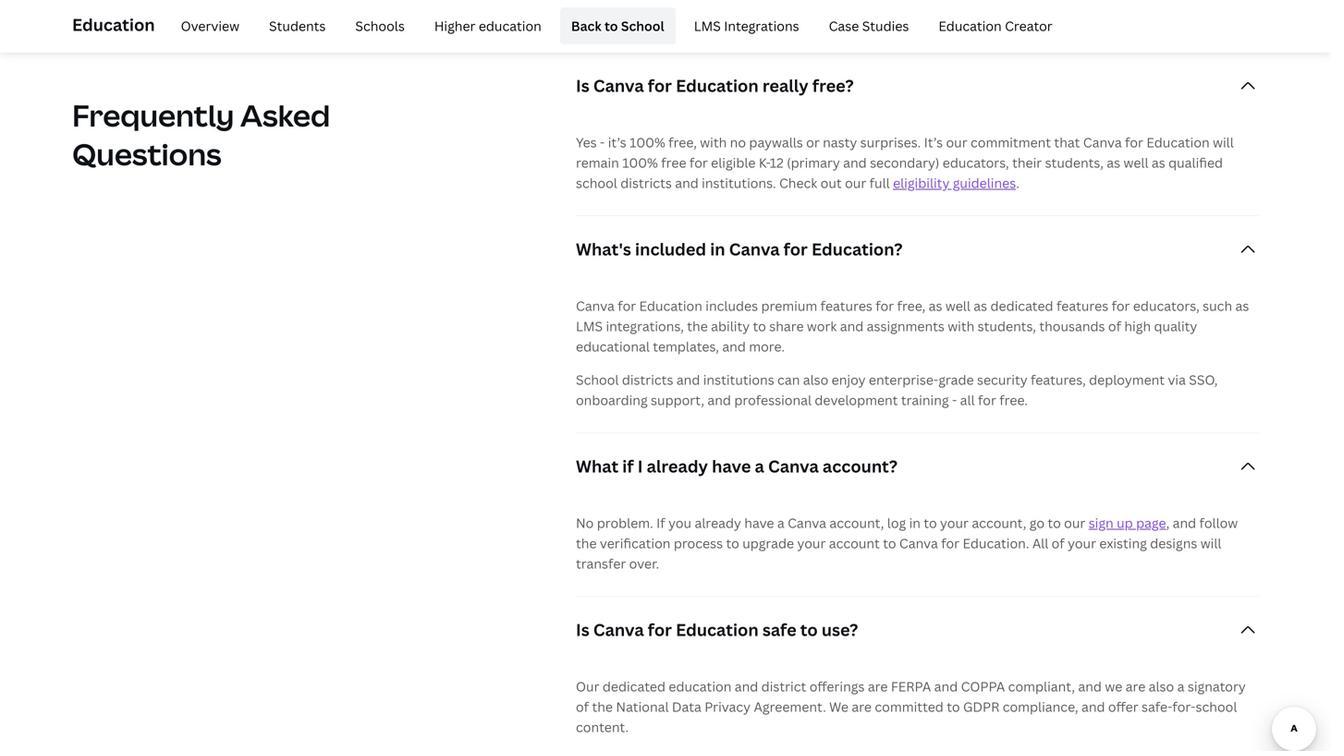 Task type: locate. For each thing, give the bounding box(es) containing it.
0 vertical spatial -
[[600, 134, 605, 151]]

0 vertical spatial 100%
[[630, 134, 666, 151]]

for right that
[[1126, 134, 1144, 151]]

1 is from the top
[[576, 74, 590, 97]]

educators,
[[943, 154, 1010, 172], [1134, 297, 1200, 315]]

canva down log
[[900, 535, 939, 553]]

all
[[961, 392, 975, 409]]

onboarding
[[576, 392, 648, 409]]

0 vertical spatial school
[[621, 17, 665, 35]]

what if i already have a canva account? button
[[576, 434, 1260, 500]]

if
[[623, 455, 634, 478]]

eligible
[[711, 154, 756, 172]]

overview link
[[170, 7, 251, 44]]

existing
[[1100, 535, 1148, 553]]

well left qualified
[[1124, 154, 1149, 172]]

1 horizontal spatial free,
[[898, 297, 926, 315]]

1 vertical spatial our
[[845, 174, 867, 192]]

free, up free
[[669, 134, 697, 151]]

1 vertical spatial also
[[1149, 678, 1175, 696]]

to inside canva for education includes premium features for free, as well as dedicated features for educators, such as lms integrations, the ability to share work and assignments with students, thousands of high quality educational templates, and more.
[[753, 318, 767, 335]]

1 horizontal spatial -
[[953, 392, 957, 409]]

0 vertical spatial school
[[576, 174, 618, 192]]

training
[[902, 392, 949, 409]]

districts down free
[[621, 174, 672, 192]]

account, up education.
[[972, 515, 1027, 532]]

up
[[1117, 515, 1134, 532]]

0 vertical spatial also
[[803, 371, 829, 389]]

0 vertical spatial the
[[687, 318, 708, 335]]

for up 'high'
[[1112, 297, 1131, 315]]

canva up our on the left of page
[[594, 619, 644, 642]]

0 horizontal spatial our
[[845, 174, 867, 192]]

1 horizontal spatial school
[[1196, 699, 1238, 716]]

educators, up quality
[[1134, 297, 1200, 315]]

is canva for education safe to use? button
[[576, 597, 1260, 664]]

0 horizontal spatial also
[[803, 371, 829, 389]]

1 vertical spatial the
[[576, 535, 597, 553]]

free, inside canva for education includes premium features for free, as well as dedicated features for educators, such as lms integrations, the ability to share work and assignments with students, thousands of high quality educational templates, and more.
[[898, 297, 926, 315]]

thousands
[[1040, 318, 1106, 335]]

1 vertical spatial is
[[576, 619, 590, 642]]

eligibility
[[893, 174, 950, 192]]

of left 'high'
[[1109, 318, 1122, 335]]

1 horizontal spatial lms
[[694, 17, 721, 35]]

0 horizontal spatial of
[[576, 699, 589, 716]]

education inside education creator link
[[939, 17, 1002, 35]]

and up support,
[[677, 371, 700, 389]]

are
[[868, 678, 888, 696], [1126, 678, 1146, 696], [852, 699, 872, 716]]

1 horizontal spatial also
[[1149, 678, 1175, 696]]

1 horizontal spatial of
[[1052, 535, 1065, 553]]

dedicated up national at the bottom of the page
[[603, 678, 666, 696]]

data
[[672, 699, 702, 716]]

of inside our dedicated education and district offerings are ferpa and coppa compliant, and we are also a signatory of the national data privacy agreement. we are committed to gdpr compliance, and offer safe-for-school content.
[[576, 699, 589, 716]]

0 horizontal spatial dedicated
[[603, 678, 666, 696]]

case studies link
[[818, 7, 921, 44]]

0 vertical spatial in
[[710, 238, 726, 261]]

features up work
[[821, 297, 873, 315]]

our
[[576, 678, 600, 696]]

1 vertical spatial school
[[1196, 699, 1238, 716]]

0 vertical spatial is
[[576, 74, 590, 97]]

is inside dropdown button
[[576, 619, 590, 642]]

0 horizontal spatial your
[[798, 535, 826, 553]]

to left gdpr
[[947, 699, 961, 716]]

of down our on the left of page
[[576, 699, 589, 716]]

to inside "menu bar"
[[605, 17, 618, 35]]

signatory
[[1188, 678, 1246, 696]]

canva up educational
[[576, 297, 615, 315]]

content.
[[576, 719, 629, 737]]

0 vertical spatial education
[[479, 17, 542, 35]]

education up data
[[669, 678, 732, 696]]

canva right that
[[1084, 134, 1122, 151]]

account?
[[823, 455, 898, 478]]

for up the 'assignments'
[[876, 297, 894, 315]]

paywalls
[[750, 134, 803, 151]]

if
[[657, 515, 666, 532]]

0 vertical spatial will
[[1213, 134, 1234, 151]]

0 horizontal spatial free,
[[669, 134, 697, 151]]

0 vertical spatial of
[[1109, 318, 1122, 335]]

the up templates, on the top
[[687, 318, 708, 335]]

1 horizontal spatial dedicated
[[991, 297, 1054, 315]]

0 horizontal spatial educators,
[[943, 154, 1010, 172]]

for
[[648, 74, 672, 97], [1126, 134, 1144, 151], [690, 154, 708, 172], [784, 238, 808, 261], [618, 297, 636, 315], [876, 297, 894, 315], [1112, 297, 1131, 315], [978, 392, 997, 409], [942, 535, 960, 553], [648, 619, 672, 642]]

2 features from the left
[[1057, 297, 1109, 315]]

for up premium
[[784, 238, 808, 261]]

1 vertical spatial dedicated
[[603, 678, 666, 696]]

1 vertical spatial students,
[[978, 318, 1037, 335]]

districts
[[621, 174, 672, 192], [622, 371, 674, 389]]

1 vertical spatial districts
[[622, 371, 674, 389]]

and left we on the bottom
[[1079, 678, 1102, 696]]

already
[[647, 455, 708, 478], [695, 515, 742, 532]]

offer
[[1109, 699, 1139, 716]]

is
[[576, 74, 590, 97], [576, 619, 590, 642]]

we
[[830, 699, 849, 716]]

lms left integrations
[[694, 17, 721, 35]]

for inside , and follow the verification process to upgrade your account to canva for education. all of your existing designs will transfer over.
[[942, 535, 960, 553]]

0 vertical spatial well
[[1124, 154, 1149, 172]]

schools link
[[344, 7, 416, 44]]

0 horizontal spatial school
[[576, 371, 619, 389]]

menu bar
[[162, 7, 1064, 44]]

1 vertical spatial school
[[576, 371, 619, 389]]

0 horizontal spatial students,
[[978, 318, 1037, 335]]

education creator link
[[928, 7, 1064, 44]]

and down we on the bottom
[[1082, 699, 1106, 716]]

page
[[1137, 515, 1167, 532]]

1 horizontal spatial school
[[621, 17, 665, 35]]

with left no
[[700, 134, 727, 151]]

well down what's included in canva for education? dropdown button
[[946, 297, 971, 315]]

- left all
[[953, 392, 957, 409]]

for left education.
[[942, 535, 960, 553]]

free, up the 'assignments'
[[898, 297, 926, 315]]

0 vertical spatial our
[[947, 134, 968, 151]]

to right process
[[726, 535, 740, 553]]

education creator
[[939, 17, 1053, 35]]

students, down that
[[1046, 154, 1104, 172]]

have down professional
[[712, 455, 751, 478]]

back to school link
[[560, 7, 676, 44]]

1 vertical spatial with
[[948, 318, 975, 335]]

a
[[755, 455, 765, 478], [778, 515, 785, 532], [1178, 678, 1185, 696]]

2 vertical spatial of
[[576, 699, 589, 716]]

canva
[[594, 74, 644, 97], [1084, 134, 1122, 151], [729, 238, 780, 261], [576, 297, 615, 315], [769, 455, 819, 478], [788, 515, 827, 532], [900, 535, 939, 553], [594, 619, 644, 642]]

1 horizontal spatial with
[[948, 318, 975, 335]]

of inside , and follow the verification process to upgrade your account to canva for education. all of your existing designs will transfer over.
[[1052, 535, 1065, 553]]

0 vertical spatial districts
[[621, 174, 672, 192]]

1 horizontal spatial well
[[1124, 154, 1149, 172]]

institutions.
[[702, 174, 776, 192]]

the inside our dedicated education and district offerings are ferpa and coppa compliant, and we are also a signatory of the national data privacy agreement. we are committed to gdpr compliance, and offer safe-for-school content.
[[592, 699, 613, 716]]

0 horizontal spatial with
[[700, 134, 727, 151]]

1 horizontal spatial students,
[[1046, 154, 1104, 172]]

lms inside "menu bar"
[[694, 17, 721, 35]]

2 horizontal spatial of
[[1109, 318, 1122, 335]]

- inside school districts and institutions can also enjoy enterprise-grade security features, deployment via sso, onboarding support, and professional development training - all for free.
[[953, 392, 957, 409]]

1 horizontal spatial a
[[778, 515, 785, 532]]

canva left "account?"
[[769, 455, 819, 478]]

really
[[763, 74, 809, 97]]

districts up support,
[[622, 371, 674, 389]]

1 vertical spatial free,
[[898, 297, 926, 315]]

integrations,
[[606, 318, 684, 335]]

verification
[[600, 535, 671, 553]]

0 vertical spatial have
[[712, 455, 751, 478]]

will inside , and follow the verification process to upgrade your account to canva for education. all of your existing designs will transfer over.
[[1201, 535, 1222, 553]]

0 horizontal spatial lms
[[576, 318, 603, 335]]

is canva for education safe to use?
[[576, 619, 859, 642]]

enjoy
[[832, 371, 866, 389]]

-
[[600, 134, 605, 151], [953, 392, 957, 409]]

districts inside yes - it's 100% free, with no paywalls or nasty surprises. it's our commitment that canva for education will remain 100% free for eligible k-12 (primary and secondary) educators, their students, as well as qualified school districts and institutions. check out our full
[[621, 174, 672, 192]]

school down signatory
[[1196, 699, 1238, 716]]

free.
[[1000, 392, 1028, 409]]

- left it's on the top left of the page
[[600, 134, 605, 151]]

2 vertical spatial the
[[592, 699, 613, 716]]

features up thousands
[[1057, 297, 1109, 315]]

with up grade
[[948, 318, 975, 335]]

school inside yes - it's 100% free, with no paywalls or nasty surprises. it's our commitment that canva for education will remain 100% free for eligible k-12 (primary and secondary) educators, their students, as well as qualified school districts and institutions. check out our full
[[576, 174, 618, 192]]

a down professional
[[755, 455, 765, 478]]

1 horizontal spatial account,
[[972, 515, 1027, 532]]

our right it's
[[947, 134, 968, 151]]

have up "upgrade"
[[745, 515, 775, 532]]

already right i
[[647, 455, 708, 478]]

account, up account
[[830, 515, 885, 532]]

0 horizontal spatial in
[[710, 238, 726, 261]]

lms integrations link
[[683, 7, 811, 44]]

and down ability
[[723, 338, 746, 356]]

school down remain
[[576, 174, 618, 192]]

educators, inside canva for education includes premium features for free, as well as dedicated features for educators, such as lms integrations, the ability to share work and assignments with students, thousands of high quality educational templates, and more.
[[1134, 297, 1200, 315]]

2 vertical spatial a
[[1178, 678, 1185, 696]]

free?
[[813, 74, 854, 97]]

all
[[1033, 535, 1049, 553]]

free, inside yes - it's 100% free, with no paywalls or nasty surprises. it's our commitment that canva for education will remain 100% free for eligible k-12 (primary and secondary) educators, their students, as well as qualified school districts and institutions. check out our full
[[669, 134, 697, 151]]

is up our on the left of page
[[576, 619, 590, 642]]

higher education
[[435, 17, 542, 35]]

our left the full
[[845, 174, 867, 192]]

students, inside yes - it's 100% free, with no paywalls or nasty surprises. it's our commitment that canva for education will remain 100% free for eligible k-12 (primary and secondary) educators, their students, as well as qualified school districts and institutions. check out our full
[[1046, 154, 1104, 172]]

compliant,
[[1009, 678, 1076, 696]]

.
[[1017, 174, 1020, 192]]

1 vertical spatial will
[[1201, 535, 1222, 553]]

canva inside canva for education includes premium features for free, as well as dedicated features for educators, such as lms integrations, the ability to share work and assignments with students, thousands of high quality educational templates, and more.
[[576, 297, 615, 315]]

and down "institutions"
[[708, 392, 732, 409]]

is up yes
[[576, 74, 590, 97]]

your left account
[[798, 535, 826, 553]]

to right log
[[924, 515, 938, 532]]

high
[[1125, 318, 1152, 335]]

100% right it's on the top left of the page
[[630, 134, 666, 151]]

free,
[[669, 134, 697, 151], [898, 297, 926, 315]]

a inside what if i already have a canva account? dropdown button
[[755, 455, 765, 478]]

0 horizontal spatial school
[[576, 174, 618, 192]]

0 vertical spatial students,
[[1046, 154, 1104, 172]]

1 vertical spatial well
[[946, 297, 971, 315]]

1 vertical spatial educators,
[[1134, 297, 1200, 315]]

in right log
[[910, 515, 921, 532]]

can
[[778, 371, 800, 389]]

the up the content.
[[592, 699, 613, 716]]

also inside school districts and institutions can also enjoy enterprise-grade security features, deployment via sso, onboarding support, and professional development training - all for free.
[[803, 371, 829, 389]]

lms
[[694, 17, 721, 35], [576, 318, 603, 335]]

0 vertical spatial lms
[[694, 17, 721, 35]]

already up process
[[695, 515, 742, 532]]

use?
[[822, 619, 859, 642]]

100% down it's on the top left of the page
[[623, 154, 658, 172]]

0 vertical spatial free,
[[669, 134, 697, 151]]

institutions
[[704, 371, 775, 389]]

0 vertical spatial a
[[755, 455, 765, 478]]

enterprise-
[[869, 371, 939, 389]]

1 horizontal spatial in
[[910, 515, 921, 532]]

education right higher
[[479, 17, 542, 35]]

and up privacy
[[735, 678, 759, 696]]

well
[[1124, 154, 1149, 172], [946, 297, 971, 315]]

2 account, from the left
[[972, 515, 1027, 532]]

what's
[[576, 238, 632, 261]]

1 vertical spatial lms
[[576, 318, 603, 335]]

2 is from the top
[[576, 619, 590, 642]]

case
[[829, 17, 860, 35]]

dedicated
[[991, 297, 1054, 315], [603, 678, 666, 696]]

also right can
[[803, 371, 829, 389]]

to right back
[[605, 17, 618, 35]]

questions
[[72, 134, 222, 174]]

with inside canva for education includes premium features for free, as well as dedicated features for educators, such as lms integrations, the ability to share work and assignments with students, thousands of high quality educational templates, and more.
[[948, 318, 975, 335]]

is canva for education really free?
[[576, 74, 854, 97]]

we
[[1106, 678, 1123, 696]]

1 vertical spatial in
[[910, 515, 921, 532]]

0 vertical spatial with
[[700, 134, 727, 151]]

such
[[1203, 297, 1233, 315]]

canva up it's on the top left of the page
[[594, 74, 644, 97]]

0 vertical spatial dedicated
[[991, 297, 1054, 315]]

as
[[1107, 154, 1121, 172], [1152, 154, 1166, 172], [929, 297, 943, 315], [974, 297, 988, 315], [1236, 297, 1250, 315]]

back
[[571, 17, 602, 35]]

lms inside canva for education includes premium features for free, as well as dedicated features for educators, such as lms integrations, the ability to share work and assignments with students, thousands of high quality educational templates, and more.
[[576, 318, 603, 335]]

school right back
[[621, 17, 665, 35]]

support,
[[651, 392, 705, 409]]

overview
[[181, 17, 240, 35]]

1 horizontal spatial features
[[1057, 297, 1109, 315]]

also up safe-
[[1149, 678, 1175, 696]]

education inside is canva for education safe to use? dropdown button
[[676, 619, 759, 642]]

is for is canva for education safe to use?
[[576, 619, 590, 642]]

eligibility guidelines link
[[893, 174, 1017, 192]]

1 horizontal spatial educators,
[[1134, 297, 1200, 315]]

also inside our dedicated education and district offerings are ferpa and coppa compliant, and we are also a signatory of the national data privacy agreement. we are committed to gdpr compliance, and offer safe-for-school content.
[[1149, 678, 1175, 696]]

have
[[712, 455, 751, 478], [745, 515, 775, 532]]

will down follow
[[1201, 535, 1222, 553]]

coppa
[[962, 678, 1006, 696]]

to up more.
[[753, 318, 767, 335]]

remain
[[576, 154, 620, 172]]

dedicated up thousands
[[991, 297, 1054, 315]]

2 horizontal spatial a
[[1178, 678, 1185, 696]]

2 vertical spatial our
[[1065, 515, 1086, 532]]

0 vertical spatial already
[[647, 455, 708, 478]]

full
[[870, 174, 890, 192]]

0 horizontal spatial features
[[821, 297, 873, 315]]

for right all
[[978, 392, 997, 409]]

1 vertical spatial a
[[778, 515, 785, 532]]

your up education.
[[941, 515, 969, 532]]

is inside dropdown button
[[576, 74, 590, 97]]

to
[[605, 17, 618, 35], [753, 318, 767, 335], [924, 515, 938, 532], [1048, 515, 1062, 532], [726, 535, 740, 553], [883, 535, 897, 553], [801, 619, 818, 642], [947, 699, 961, 716]]

0 horizontal spatial -
[[600, 134, 605, 151]]

1 horizontal spatial education
[[669, 678, 732, 696]]

1 vertical spatial -
[[953, 392, 957, 409]]

for inside school districts and institutions can also enjoy enterprise-grade security features, deployment via sso, onboarding support, and professional development training - all for free.
[[978, 392, 997, 409]]

a up "upgrade"
[[778, 515, 785, 532]]

your down "sign"
[[1068, 535, 1097, 553]]

well inside canva for education includes premium features for free, as well as dedicated features for educators, such as lms integrations, the ability to share work and assignments with students, thousands of high quality educational templates, and more.
[[946, 297, 971, 315]]

0 vertical spatial educators,
[[943, 154, 1010, 172]]

0 horizontal spatial a
[[755, 455, 765, 478]]

will up qualified
[[1213, 134, 1234, 151]]

canva inside yes - it's 100% free, with no paywalls or nasty surprises. it's our commitment that canva for education will remain 100% free for eligible k-12 (primary and secondary) educators, their students, as well as qualified school districts and institutions. check out our full
[[1084, 134, 1122, 151]]

school up onboarding
[[576, 371, 619, 389]]

grade
[[939, 371, 974, 389]]

to right safe
[[801, 619, 818, 642]]

features,
[[1031, 371, 1086, 389]]

1 vertical spatial of
[[1052, 535, 1065, 553]]

educators, up guidelines
[[943, 154, 1010, 172]]

for right free
[[690, 154, 708, 172]]

offerings
[[810, 678, 865, 696]]

have inside dropdown button
[[712, 455, 751, 478]]

0 horizontal spatial education
[[479, 17, 542, 35]]

a up "for-"
[[1178, 678, 1185, 696]]

1 horizontal spatial our
[[947, 134, 968, 151]]

lms up educational
[[576, 318, 603, 335]]

what
[[576, 455, 619, 478]]

and right ,
[[1173, 515, 1197, 532]]

100%
[[630, 134, 666, 151], [623, 154, 658, 172]]

in right included on the top of the page
[[710, 238, 726, 261]]

0 horizontal spatial well
[[946, 297, 971, 315]]

1 vertical spatial education
[[669, 678, 732, 696]]

of inside canva for education includes premium features for free, as well as dedicated features for educators, such as lms integrations, the ability to share work and assignments with students, thousands of high quality educational templates, and more.
[[1109, 318, 1122, 335]]

are left ferpa
[[868, 678, 888, 696]]

students, up "security"
[[978, 318, 1037, 335]]

for down over.
[[648, 619, 672, 642]]

our left "sign"
[[1065, 515, 1086, 532]]

0 horizontal spatial account,
[[830, 515, 885, 532]]

the down no
[[576, 535, 597, 553]]

of right all
[[1052, 535, 1065, 553]]



Task type: describe. For each thing, give the bounding box(es) containing it.
development
[[815, 392, 898, 409]]

canva inside dropdown button
[[594, 619, 644, 642]]

1 vertical spatial have
[[745, 515, 775, 532]]

you
[[669, 515, 692, 532]]

studies
[[863, 17, 909, 35]]

dedicated inside canva for education includes premium features for free, as well as dedicated features for educators, such as lms integrations, the ability to share work and assignments with students, thousands of high quality educational templates, and more.
[[991, 297, 1054, 315]]

assignments
[[867, 318, 945, 335]]

the inside , and follow the verification process to upgrade your account to canva for education. all of your existing designs will transfer over.
[[576, 535, 597, 553]]

education inside canva for education includes premium features for free, as well as dedicated features for educators, such as lms integrations, the ability to share work and assignments with students, thousands of high quality educational templates, and more.
[[640, 297, 703, 315]]

to inside dropdown button
[[801, 619, 818, 642]]

with inside yes - it's 100% free, with no paywalls or nasty surprises. it's our commitment that canva for education will remain 100% free for eligible k-12 (primary and secondary) educators, their students, as well as qualified school districts and institutions. check out our full
[[700, 134, 727, 151]]

sso,
[[1190, 371, 1218, 389]]

education inside yes - it's 100% free, with no paywalls or nasty surprises. it's our commitment that canva for education will remain 100% free for eligible k-12 (primary and secondary) educators, their students, as well as qualified school districts and institutions. check out our full
[[1147, 134, 1210, 151]]

safe
[[763, 619, 797, 642]]

schools
[[356, 17, 405, 35]]

check
[[780, 174, 818, 192]]

what's included in canva for education?
[[576, 238, 903, 261]]

professional
[[735, 392, 812, 409]]

sign up page link
[[1089, 515, 1167, 532]]

school inside the back to school link
[[621, 17, 665, 35]]

national
[[616, 699, 669, 716]]

are right we
[[852, 699, 872, 716]]

surprises.
[[861, 134, 921, 151]]

educators, inside yes - it's 100% free, with no paywalls or nasty surprises. it's our commitment that canva for education will remain 100% free for eligible k-12 (primary and secondary) educators, their students, as well as qualified school districts and institutions. check out our full
[[943, 154, 1010, 172]]

ferpa
[[891, 678, 932, 696]]

compliance,
[[1003, 699, 1079, 716]]

eligibility guidelines .
[[893, 174, 1020, 192]]

yes - it's 100% free, with no paywalls or nasty surprises. it's our commitment that canva for education will remain 100% free for eligible k-12 (primary and secondary) educators, their students, as well as qualified school districts and institutions. check out our full
[[576, 134, 1234, 192]]

educational
[[576, 338, 650, 356]]

included
[[635, 238, 707, 261]]

ability
[[711, 318, 750, 335]]

education inside is canva for education really free? dropdown button
[[676, 74, 759, 97]]

1 features from the left
[[821, 297, 873, 315]]

already inside what if i already have a canva account? dropdown button
[[647, 455, 708, 478]]

education inside "menu bar"
[[479, 17, 542, 35]]

out
[[821, 174, 842, 192]]

students, inside canva for education includes premium features for free, as well as dedicated features for educators, such as lms integrations, the ability to share work and assignments with students, thousands of high quality educational templates, and more.
[[978, 318, 1037, 335]]

well inside yes - it's 100% free, with no paywalls or nasty surprises. it's our commitment that canva for education will remain 100% free for eligible k-12 (primary and secondary) educators, their students, as well as qualified school districts and institutions. check out our full
[[1124, 154, 1149, 172]]

menu bar containing overview
[[162, 7, 1064, 44]]

agreement.
[[754, 699, 827, 716]]

privacy
[[705, 699, 751, 716]]

to inside our dedicated education and district offerings are ferpa and coppa compliant, and we are also a signatory of the national data privacy agreement. we are committed to gdpr compliance, and offer safe-for-school content.
[[947, 699, 961, 716]]

for up integrations,
[[618, 297, 636, 315]]

a inside our dedicated education and district offerings are ferpa and coppa compliant, and we are also a signatory of the national data privacy agreement. we are committed to gdpr compliance, and offer safe-for-school content.
[[1178, 678, 1185, 696]]

lms integrations
[[694, 17, 800, 35]]

,
[[1167, 515, 1170, 532]]

to down log
[[883, 535, 897, 553]]

school inside our dedicated education and district offerings are ferpa and coppa compliant, and we are also a signatory of the national data privacy agreement. we are committed to gdpr compliance, and offer safe-for-school content.
[[1196, 699, 1238, 716]]

2 horizontal spatial your
[[1068, 535, 1097, 553]]

canva inside , and follow the verification process to upgrade your account to canva for education. all of your existing designs will transfer over.
[[900, 535, 939, 553]]

(primary
[[787, 154, 840, 172]]

canva up includes
[[729, 238, 780, 261]]

our dedicated education and district offerings are ferpa and coppa compliant, and we are also a signatory of the national data privacy agreement. we are committed to gdpr compliance, and offer safe-for-school content.
[[576, 678, 1246, 737]]

commitment
[[971, 134, 1052, 151]]

committed
[[875, 699, 944, 716]]

students
[[269, 17, 326, 35]]

problem.
[[597, 515, 654, 532]]

that
[[1055, 134, 1081, 151]]

account
[[829, 535, 880, 553]]

and inside , and follow the verification process to upgrade your account to canva for education. all of your existing designs will transfer over.
[[1173, 515, 1197, 532]]

log
[[888, 515, 907, 532]]

no problem. if you already have a canva account, log in to your account, go to our sign up page
[[576, 515, 1167, 532]]

1 vertical spatial 100%
[[623, 154, 658, 172]]

and down free
[[675, 174, 699, 192]]

nasty
[[823, 134, 858, 151]]

in inside dropdown button
[[710, 238, 726, 261]]

education inside our dedicated education and district offerings are ferpa and coppa compliant, and we are also a signatory of the national data privacy agreement. we are committed to gdpr compliance, and offer safe-for-school content.
[[669, 678, 732, 696]]

district
[[762, 678, 807, 696]]

frequently asked questions
[[72, 95, 330, 174]]

canva for education includes premium features for free, as well as dedicated features for educators, such as lms integrations, the ability to share work and assignments with students, thousands of high quality educational templates, and more.
[[576, 297, 1250, 356]]

security
[[978, 371, 1028, 389]]

sign
[[1089, 515, 1114, 532]]

their
[[1013, 154, 1043, 172]]

higher education link
[[423, 7, 553, 44]]

1 horizontal spatial your
[[941, 515, 969, 532]]

i
[[638, 455, 643, 478]]

students link
[[258, 7, 337, 44]]

integrations
[[724, 17, 800, 35]]

districts inside school districts and institutions can also enjoy enterprise-grade security features, deployment via sso, onboarding support, and professional development training - all for free.
[[622, 371, 674, 389]]

and down nasty
[[844, 154, 867, 172]]

or
[[807, 134, 820, 151]]

quality
[[1155, 318, 1198, 335]]

back to school
[[571, 17, 665, 35]]

- inside yes - it's 100% free, with no paywalls or nasty surprises. it's our commitment that canva for education will remain 100% free for eligible k-12 (primary and secondary) educators, their students, as well as qualified school districts and institutions. check out our full
[[600, 134, 605, 151]]

1 vertical spatial already
[[695, 515, 742, 532]]

what if i already have a canva account?
[[576, 455, 898, 478]]

are right we on the bottom
[[1126, 678, 1146, 696]]

no
[[576, 515, 594, 532]]

for inside dropdown button
[[648, 619, 672, 642]]

and right ferpa
[[935, 678, 958, 696]]

frequently
[[72, 95, 234, 135]]

education.
[[963, 535, 1030, 553]]

to right go on the right bottom of page
[[1048, 515, 1062, 532]]

is for is canva for education really free?
[[576, 74, 590, 97]]

for down back to school
[[648, 74, 672, 97]]

no
[[730, 134, 746, 151]]

will inside yes - it's 100% free, with no paywalls or nasty surprises. it's our commitment that canva for education will remain 100% free for eligible k-12 (primary and secondary) educators, their students, as well as qualified school districts and institutions. check out our full
[[1213, 134, 1234, 151]]

go
[[1030, 515, 1045, 532]]

, and follow the verification process to upgrade your account to canva for education. all of your existing designs will transfer over.
[[576, 515, 1239, 573]]

and right work
[[840, 318, 864, 335]]

it's
[[608, 134, 627, 151]]

designs
[[1151, 535, 1198, 553]]

free
[[662, 154, 687, 172]]

creator
[[1005, 17, 1053, 35]]

1 account, from the left
[[830, 515, 885, 532]]

more.
[[749, 338, 785, 356]]

for-
[[1173, 699, 1196, 716]]

work
[[807, 318, 837, 335]]

upgrade
[[743, 535, 795, 553]]

canva up "upgrade"
[[788, 515, 827, 532]]

secondary)
[[870, 154, 940, 172]]

it's
[[924, 134, 943, 151]]

via
[[1169, 371, 1187, 389]]

dedicated inside our dedicated education and district offerings are ferpa and coppa compliant, and we are also a signatory of the national data privacy agreement. we are committed to gdpr compliance, and offer safe-for-school content.
[[603, 678, 666, 696]]

education?
[[812, 238, 903, 261]]

school inside school districts and institutions can also enjoy enterprise-grade security features, deployment via sso, onboarding support, and professional development training - all for free.
[[576, 371, 619, 389]]

gdpr
[[964, 699, 1000, 716]]

2 horizontal spatial our
[[1065, 515, 1086, 532]]

the inside canva for education includes premium features for free, as well as dedicated features for educators, such as lms integrations, the ability to share work and assignments with students, thousands of high quality educational templates, and more.
[[687, 318, 708, 335]]

case studies
[[829, 17, 909, 35]]

yes
[[576, 134, 597, 151]]



Task type: vqa. For each thing, say whether or not it's contained in the screenshot.
the take
no



